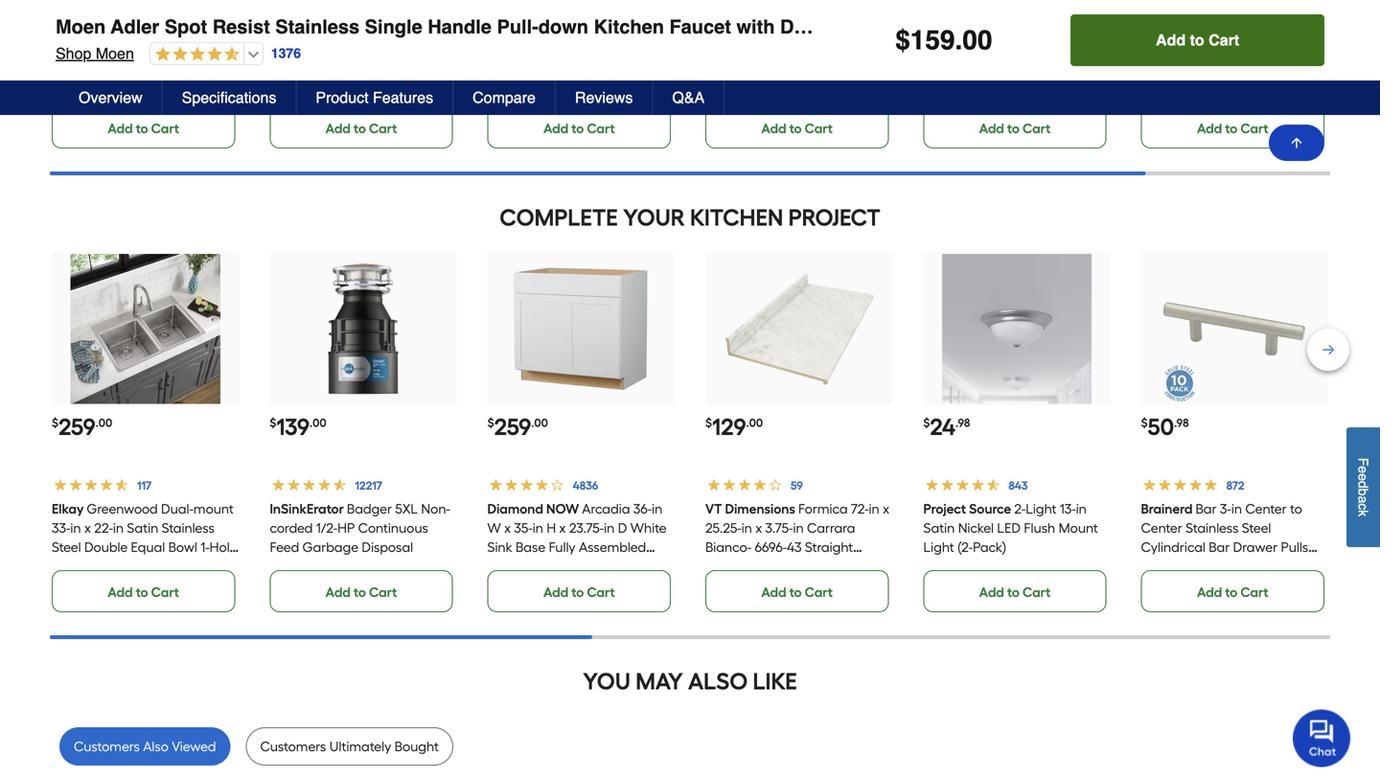 Task type: vqa. For each thing, say whether or not it's contained in the screenshot.


Task type: describe. For each thing, give the bounding box(es) containing it.
add to cart for first 259 list item from the right
[[543, 584, 615, 601]]

single inside ealing pre-rinse spring matte black single handle pull-down kitchen faucet with deck plate and soap dispenser included
[[606, 56, 643, 73]]

essa touch2o arctic stainless single handle pull- down touch kitchen faucet with deck plate
[[52, 37, 221, 111]]

to for list item containing koi matte black with moderne brass single handle pull-down kitchen faucet with deck plate and soap dispenser included
[[789, 120, 802, 137]]

plate inside "koi matte black with moderne brass single handle pull-down kitchen faucet with deck plate and soap dispenser included"
[[739, 95, 770, 111]]

handle inside bellera vibrant stainless single handle pull- down kitchen faucet with deck plate
[[1020, 56, 1064, 73]]

bellera
[[977, 37, 1018, 53]]

countertop
[[767, 558, 837, 575]]

with inside motif vibrant stainless single handle pull- down kitchen faucet with deck plate and soap dispenser included
[[1272, 75, 1298, 92]]

x right h
[[559, 520, 566, 536]]

equal
[[131, 539, 165, 556]]

spot
[[165, 16, 207, 38]]

black inside "koi matte black with moderne brass single handle pull-down kitchen faucet with deck plate and soap dispenser included"
[[820, 37, 853, 53]]

plate inside motif vibrant stainless single handle pull- down kitchen faucet with deck plate and soap dispenser included
[[1175, 95, 1206, 111]]

plate inside 'koi vibrant brushed moderne brass single handle pull-down kitchen faucet with deck plate and soap dispenser included'
[[303, 95, 334, 111]]

corded
[[270, 520, 313, 536]]

add inside 'add to cart' button
[[1156, 31, 1186, 49]]

kitchen inside "koi matte black with moderne brass single handle pull-down kitchen faucet with deck plate and soap dispenser included"
[[769, 75, 814, 92]]

add to cart button
[[1071, 14, 1325, 66]]

greenwood dual-mount 33-in x 22-in satin stainless steel double equal bowl 1-hole kitchen sink
[[52, 501, 237, 575]]

motif
[[1195, 37, 1226, 53]]

to for 6th list item
[[1225, 120, 1238, 137]]

2 259 list item from the left
[[488, 252, 675, 613]]

down inside 'koi vibrant brushed moderne brass single handle pull-down kitchen faucet with deck plate and soap dispenser included'
[[295, 75, 330, 92]]

with inside ealing pre-rinse spring matte black single handle pull-down kitchen faucet with deck plate and soap dispenser included
[[532, 95, 558, 111]]

add to cart link for 6th list item
[[1141, 107, 1325, 149]]

36-
[[634, 501, 652, 517]]

add for list item containing delta
[[108, 120, 133, 137]]

1 koi matte black with moderne brass single handle pull-down kitchen faucet with deck plate and soap dispenser included link from the top
[[705, 0, 893, 130]]

add to cart for 129 list item
[[761, 584, 833, 601]]

1 259 list item from the left
[[52, 252, 239, 613]]

kohler for koi vibrant brushed moderne brass single handle pull-down kitchen faucet with deck plate and soap dispenser included
[[270, 37, 320, 53]]

brushed
[[392, 37, 442, 53]]

plate inside bellera vibrant stainless single handle pull- down kitchen faucet with deck plate
[[957, 95, 988, 111]]

steel inside 'bar 3-in center to center stainless steel cylindrical bar drawer pulls (10-pack)'
[[1242, 520, 1272, 536]]

cart for 129 list item
[[805, 584, 833, 601]]

assembled
[[579, 539, 646, 556]]

50 list item
[[1141, 252, 1329, 613]]

project inside heading
[[789, 204, 881, 232]]

add for 24 list item
[[979, 584, 1004, 601]]

complete
[[500, 204, 618, 232]]

essa
[[87, 37, 115, 53]]

.00 for elkay
[[95, 416, 112, 430]]

0 horizontal spatial light
[[923, 539, 954, 556]]

w
[[488, 520, 501, 536]]

source
[[969, 501, 1011, 517]]

included inside 'koi vibrant brushed moderne brass single handle pull-down kitchen faucet with deck plate and soap dispenser included'
[[333, 114, 386, 130]]

mount
[[194, 501, 234, 517]]

in right 'formica'
[[869, 501, 880, 517]]

add for first 259 list item from the right
[[543, 584, 569, 601]]

pull- inside essa touch2o arctic stainless single handle pull- down touch kitchen faucet with deck plate
[[195, 56, 221, 73]]

$ for arcadia 36-in w x 35-in h x 23.75-in d white sink base fully assembled cabinet (recessed panel shaker door style)
[[488, 416, 494, 430]]

.98 for 50
[[1174, 416, 1189, 430]]

h
[[547, 520, 556, 536]]

(2-
[[957, 539, 973, 556]]

1 vertical spatial moen
[[96, 45, 134, 62]]

add to cart link for 24 list item
[[923, 570, 1107, 613]]

add for the 50 list item
[[1197, 584, 1222, 601]]

kitchen inside essa touch2o arctic stainless single handle pull- down touch kitchen faucet with deck plate
[[129, 75, 175, 92]]

customers for customers ultimately bought
[[260, 739, 326, 755]]

3.75-
[[765, 520, 793, 536]]

.
[[955, 25, 963, 56]]

adler
[[111, 16, 159, 38]]

nickel
[[958, 520, 994, 536]]

in down vt dimensions
[[742, 520, 752, 536]]

with inside formica 72-in x 25.25-in x 3.75-in carrara bianco- 6696-43 straight laminate countertop with integrated backsplash
[[841, 558, 867, 575]]

greenwood
[[87, 501, 158, 517]]

koi matte black with moderne brass single handle pull-down kitchen faucet with deck plate and soap dispenser included link inside list item
[[705, 37, 889, 130]]

features
[[373, 89, 433, 106]]

x inside greenwood dual-mount 33-in x 22-in satin stainless steel double equal bowl 1-hole kitchen sink
[[84, 520, 91, 536]]

13-
[[1060, 501, 1076, 517]]

x right the 'w'
[[504, 520, 511, 536]]

and inside ealing pre-rinse spring matte black single handle pull-down kitchen faucet with deck plate and soap dispenser included
[[629, 95, 654, 111]]

faucet inside bellera vibrant stainless single handle pull- down kitchen faucet with deck plate
[[1009, 75, 1051, 92]]

add to cart link for 2nd list item
[[270, 107, 453, 149]]

compare button
[[454, 81, 556, 115]]

diamond now
[[488, 501, 579, 517]]

integrated
[[705, 578, 769, 594]]

bought
[[395, 739, 439, 755]]

your
[[623, 204, 685, 232]]

cart for 6th list item
[[1241, 120, 1269, 137]]

badger
[[347, 501, 392, 517]]

.00 for diamond now
[[531, 416, 548, 430]]

1 vertical spatial bar
[[1209, 539, 1230, 556]]

kitchen inside 'koi vibrant brushed moderne brass single handle pull-down kitchen faucet with deck plate and soap dispenser included'
[[333, 75, 378, 92]]

handle inside 'koi vibrant brushed moderne brass single handle pull-down kitchen faucet with deck plate and soap dispenser included'
[[404, 56, 448, 73]]

faucet inside essa touch2o arctic stainless single handle pull- down touch kitchen faucet with deck plate
[[178, 75, 220, 92]]

cylindrical
[[1141, 539, 1206, 556]]

diamond
[[488, 501, 544, 517]]

dispenser inside motif vibrant stainless single handle pull- down kitchen faucet with deck plate and soap dispenser included
[[1141, 114, 1201, 130]]

1 horizontal spatial center
[[1246, 501, 1287, 517]]

c
[[1356, 503, 1371, 510]]

stainless inside greenwood dual-mount 33-in x 22-in satin stainless steel double equal bowl 1-hole kitchen sink
[[162, 520, 215, 536]]

and inside 'koi vibrant brushed moderne brass single handle pull-down kitchen faucet with deck plate and soap dispenser included'
[[337, 95, 362, 111]]

handle inside ealing pre-rinse spring matte black single handle pull-down kitchen faucet with deck plate and soap dispenser included
[[488, 75, 532, 92]]

formica 72-in x 25.25-in x 3.75-in carrara bianco- 6696-43 straight laminate countertop with integrated backsplash
[[705, 501, 890, 594]]

brass inside 'koi vibrant brushed moderne brass single handle pull-down kitchen faucet with deck plate and soap dispenser included'
[[328, 56, 361, 73]]

may
[[636, 668, 683, 696]]

shaker
[[488, 578, 530, 594]]

add to cart for 24 list item
[[979, 584, 1051, 601]]

add for 2nd list item
[[326, 120, 351, 137]]

pull- inside "koi matte black with moderne brass single handle pull-down kitchen faucet with deck plate and soap dispenser included"
[[705, 75, 731, 92]]

insinkerator badger 5xl non-corded 1/2-hp continuous feed garbage disposal image
[[288, 254, 438, 404]]

fully
[[549, 539, 576, 556]]

chat invite button image
[[1293, 709, 1352, 767]]

soap inside motif vibrant stainless single handle pull- down kitchen faucet with deck plate and soap dispenser included
[[1237, 95, 1269, 111]]

like
[[753, 668, 797, 696]]

single inside motif vibrant stainless single handle pull- down kitchen faucet with deck plate and soap dispenser included
[[1197, 56, 1234, 73]]

koi vibrant brushed moderne brass single handle pull-down kitchen faucet with deck plate and soap dispenser included
[[270, 37, 452, 130]]

f e e d b a c k
[[1356, 458, 1371, 517]]

and inside "koi matte black with moderne brass single handle pull-down kitchen faucet with deck plate and soap dispenser included"
[[773, 95, 798, 111]]

159
[[910, 25, 955, 56]]

2 list item from the left
[[270, 0, 457, 149]]

single inside bellera vibrant stainless single handle pull- down kitchen faucet with deck plate
[[980, 56, 1016, 73]]

with inside 'koi vibrant brushed moderne brass single handle pull-down kitchen faucet with deck plate and soap dispenser included'
[[426, 75, 452, 92]]

cart for list item containing koi matte black with moderne brass single handle pull-down kitchen faucet with deck plate and soap dispenser included
[[805, 120, 833, 137]]

1 vertical spatial center
[[1141, 520, 1183, 536]]

laminate
[[705, 558, 764, 575]]

you may also like
[[583, 668, 797, 696]]

single inside essa touch2o arctic stainless single handle pull- down touch kitchen faucet with deck plate
[[108, 56, 145, 73]]

$ 139 .00
[[270, 413, 327, 441]]

$ for bar 3-in center to center stainless steel cylindrical bar drawer pulls (10-pack)
[[1141, 416, 1148, 430]]

pull- inside bellera vibrant stainless single handle pull- down kitchen faucet with deck plate
[[1067, 56, 1093, 73]]

$ 259 .00 for elkay
[[52, 413, 112, 441]]

00
[[963, 25, 992, 56]]

soap inside "koi matte black with moderne brass single handle pull-down kitchen faucet with deck plate and soap dispenser included"
[[801, 95, 833, 111]]

faucet inside 'koi vibrant brushed moderne brass single handle pull-down kitchen faucet with deck plate and soap dispenser included'
[[381, 75, 423, 92]]

included inside "koi matte black with moderne brass single handle pull-down kitchen faucet with deck plate and soap dispenser included"
[[769, 114, 821, 130]]

add for 139 list item
[[326, 584, 351, 601]]

black inside ealing pre-rinse spring matte black single handle pull-down kitchen faucet with deck plate and soap dispenser included
[[570, 56, 603, 73]]

deck inside 'koi vibrant brushed moderne brass single handle pull-down kitchen faucet with deck plate and soap dispenser included'
[[270, 95, 300, 111]]

129
[[712, 413, 746, 441]]

add to cart for 6th list item
[[1197, 120, 1269, 137]]

in inside the 2-light 13-in satin nickel led flush mount light (2-pack)
[[1076, 501, 1087, 517]]

shop
[[56, 45, 91, 62]]

handle inside essa touch2o arctic stainless single handle pull- down touch kitchen faucet with deck plate
[[148, 56, 192, 73]]

add for list item containing koi matte black with moderne brass single handle pull-down kitchen faucet with deck plate and soap dispenser included
[[761, 120, 787, 137]]

pack) inside the 2-light 13-in satin nickel led flush mount light (2-pack)
[[973, 539, 1006, 556]]

add to cart link for fifth list item from the left
[[923, 107, 1107, 149]]

add to cart link for the 50 list item
[[1141, 570, 1325, 613]]

moderne inside "koi matte black with moderne brass single handle pull-down kitchen faucet with deck plate and soap dispenser included"
[[705, 56, 761, 73]]

arctic
[[176, 37, 212, 53]]

pull- inside motif vibrant stainless single handle pull- down kitchen faucet with deck plate and soap dispenser included
[[1285, 56, 1311, 73]]

hole
[[210, 539, 237, 556]]

carrara
[[807, 520, 855, 536]]

0 vertical spatial also
[[688, 668, 748, 696]]

stainless inside essa touch2o arctic stainless single handle pull- down touch kitchen faucet with deck plate
[[52, 56, 105, 73]]

add to cart for 2nd list item
[[326, 120, 397, 137]]

vibrant for motif
[[1229, 37, 1274, 53]]

24 list item
[[923, 252, 1111, 613]]

50
[[1148, 413, 1174, 441]]

add to cart link for list item containing koi matte black with moderne brass single handle pull-down kitchen faucet with deck plate and soap dispenser included
[[705, 107, 889, 149]]

product features
[[316, 89, 433, 106]]

kitchen inside heading
[[690, 204, 783, 232]]

reviews
[[575, 89, 633, 106]]

q&a
[[672, 89, 705, 106]]

down inside bellera vibrant stainless single handle pull- down kitchen faucet with deck plate
[[923, 75, 958, 92]]

viewed
[[172, 739, 216, 755]]

specifications
[[182, 89, 276, 106]]

cart for first 259 list item from the right
[[587, 584, 615, 601]]

in left the d
[[604, 520, 615, 536]]

kitchen inside ealing pre-rinse spring matte black single handle pull-down kitchen faucet with deck plate and soap dispenser included
[[598, 75, 643, 92]]

22-
[[94, 520, 113, 536]]

$ 259 .00 for diamond now
[[488, 413, 548, 441]]

add to cart link for list item containing ealing pre-rinse spring matte black single handle pull-down kitchen faucet with deck plate and soap dispenser included
[[488, 107, 671, 149]]

cart for the 50 list item
[[1241, 584, 1269, 601]]

cart for list item containing delta
[[151, 120, 179, 137]]

matte inside ealing pre-rinse spring matte black single handle pull-down kitchen faucet with deck plate and soap dispenser included
[[531, 56, 567, 73]]

cart for 2nd list item
[[369, 120, 397, 137]]

$ 129 .00
[[705, 413, 763, 441]]

add to cart for list item containing ealing pre-rinse spring matte black single handle pull-down kitchen faucet with deck plate and soap dispenser included
[[543, 120, 615, 137]]

satin inside greenwood dual-mount 33-in x 22-in satin stainless steel double equal bowl 1-hole kitchen sink
[[127, 520, 158, 536]]

faucet inside motif vibrant stainless single handle pull- down kitchen faucet with deck plate and soap dispenser included
[[1227, 75, 1269, 92]]

1 ealing pre-rinse spring matte black single handle pull-down kitchen faucet with deck plate and soap dispenser included link from the top
[[488, 0, 675, 130]]

add to cart for list item containing delta
[[108, 120, 179, 137]]

0 vertical spatial light
[[1026, 501, 1056, 517]]

base
[[516, 539, 546, 556]]

list item containing koi matte black with moderne brass single handle pull-down kitchen faucet with deck plate and soap dispenser included
[[705, 0, 893, 149]]

pulls
[[1281, 539, 1309, 556]]

project source 2-light 13-in satin nickel led flush mount light (2-pack) image
[[942, 254, 1092, 404]]

72-
[[851, 501, 869, 517]]

1376
[[271, 46, 301, 61]]

down left the rinse
[[539, 16, 589, 38]]

5 list item from the left
[[923, 0, 1111, 149]]

dispenser inside 'koi vibrant brushed moderne brass single handle pull-down kitchen faucet with deck plate and soap dispenser included'
[[270, 114, 330, 130]]

style)
[[566, 578, 599, 594]]

43
[[787, 539, 802, 556]]

kitchen inside bellera vibrant stainless single handle pull- down kitchen faucet with deck plate
[[961, 75, 1006, 92]]

compare
[[473, 89, 536, 106]]

kitchen inside greenwood dual-mount 33-in x 22-in satin stainless steel double equal bowl 1-hole kitchen sink
[[52, 558, 97, 575]]

with inside bellera vibrant stainless single handle pull- down kitchen faucet with deck plate
[[1054, 75, 1080, 92]]

ealing pre-rinse spring matte black single handle pull-down kitchen faucet with deck plate and soap dispenser included link inside list item
[[488, 37, 654, 130]]

flush
[[1024, 520, 1055, 536]]

motif vibrant stainless single handle pull- down kitchen faucet with deck plate and soap dispenser included
[[1141, 37, 1311, 130]]

$ left the . on the top right of the page
[[895, 25, 910, 56]]

add to cart inside 'add to cart' button
[[1156, 31, 1240, 49]]



Task type: locate. For each thing, give the bounding box(es) containing it.
pull- inside 'koi vibrant brushed moderne brass single handle pull-down kitchen faucet with deck plate and soap dispenser included'
[[270, 75, 295, 92]]

0 horizontal spatial pack)
[[973, 539, 1006, 556]]

.00 for insinkerator
[[310, 416, 327, 430]]

down down 'add to cart' button
[[1141, 75, 1175, 92]]

add to cart inside 24 list item
[[979, 584, 1051, 601]]

reviews button
[[556, 81, 653, 115]]

.00 inside $ 129 .00
[[746, 416, 763, 430]]

with
[[737, 16, 775, 38], [856, 37, 882, 53], [426, 75, 452, 92], [862, 75, 888, 92], [1054, 75, 1080, 92], [1272, 75, 1298, 92], [52, 95, 78, 111], [532, 95, 558, 111], [841, 558, 867, 575]]

product
[[316, 89, 369, 106]]

dispenser inside ealing pre-rinse spring matte black single handle pull-down kitchen faucet with deck plate and soap dispenser included
[[523, 114, 583, 130]]

mount
[[1059, 520, 1098, 536]]

add to cart inside the 50 list item
[[1197, 584, 1269, 601]]

1 horizontal spatial pack)
[[1162, 558, 1196, 575]]

stainless
[[275, 16, 360, 38], [52, 56, 105, 73], [923, 56, 976, 73], [1141, 56, 1194, 73], [162, 520, 215, 536], [1186, 520, 1239, 536]]

add inside 24 list item
[[979, 584, 1004, 601]]

2 259 from the left
[[494, 413, 531, 441]]

.00 up insinkerator
[[310, 416, 327, 430]]

2 vibrant from the left
[[1021, 37, 1065, 53]]

handle inside motif vibrant stainless single handle pull- down kitchen faucet with deck plate and soap dispenser included
[[1238, 56, 1282, 73]]

complete your kitchen project
[[500, 204, 881, 232]]

handle
[[428, 16, 492, 38], [148, 56, 192, 73], [404, 56, 448, 73], [840, 56, 884, 73], [1020, 56, 1064, 73], [1238, 56, 1282, 73], [488, 75, 532, 92]]

vt
[[705, 501, 722, 517]]

0 vertical spatial bar
[[1196, 501, 1217, 517]]

.00 up "greenwood"
[[95, 416, 112, 430]]

customers for customers also viewed
[[74, 739, 140, 755]]

0 vertical spatial matte
[[780, 37, 817, 53]]

0 horizontal spatial moderne
[[270, 56, 325, 73]]

brainerd
[[1141, 501, 1193, 517]]

$ 159 . 00
[[895, 25, 992, 56]]

koi for brass
[[323, 37, 341, 53]]

1 horizontal spatial customers
[[260, 739, 326, 755]]

down inside ealing pre-rinse spring matte black single handle pull-down kitchen faucet with deck plate and soap dispenser included
[[561, 75, 595, 92]]

you
[[583, 668, 631, 696]]

moderne inside 'koi vibrant brushed moderne brass single handle pull-down kitchen faucet with deck plate and soap dispenser included'
[[270, 56, 325, 73]]

down right q&a button at the top
[[731, 75, 765, 92]]

0 vertical spatial project
[[789, 204, 881, 232]]

2 horizontal spatial kohler
[[1141, 37, 1192, 53]]

stainless inside motif vibrant stainless single handle pull- down kitchen faucet with deck plate and soap dispenser included
[[1141, 56, 1194, 73]]

259 for elkay
[[58, 413, 95, 441]]

d
[[618, 520, 627, 536]]

1 horizontal spatial black
[[820, 37, 853, 53]]

dual-
[[161, 501, 194, 517]]

to for 2nd 259 list item from the right
[[136, 584, 148, 601]]

1 horizontal spatial 259
[[494, 413, 531, 441]]

led
[[997, 520, 1021, 536]]

moderne up the product
[[270, 56, 325, 73]]

down inside motif vibrant stainless single handle pull- down kitchen faucet with deck plate and soap dispenser included
[[1141, 75, 1175, 92]]

33-
[[52, 520, 70, 536]]

steel down 33-
[[52, 539, 81, 556]]

sink down double
[[100, 558, 125, 575]]

ealing pre-rinse spring matte black single handle pull-down kitchen faucet with deck plate and soap dispenser included
[[488, 37, 654, 130]]

also
[[688, 668, 748, 696], [143, 739, 169, 755]]

customers
[[74, 739, 140, 755], [260, 739, 326, 755]]

customers left ultimately
[[260, 739, 326, 755]]

badger 5xl non- corded 1/2-hp continuous feed garbage disposal
[[270, 501, 450, 556]]

bellera vibrant stainless single handle pull- down kitchen faucet with deck plate
[[923, 37, 1093, 111]]

specifications button
[[163, 81, 297, 115]]

arrow up image
[[1289, 135, 1305, 150]]

1 horizontal spatial project
[[923, 501, 966, 517]]

1 259 from the left
[[58, 413, 95, 441]]

add to cart for list item containing koi matte black with moderne brass single handle pull-down kitchen faucet with deck plate and soap dispenser included
[[761, 120, 833, 137]]

139
[[276, 413, 310, 441]]

0 horizontal spatial $ 259 .00
[[52, 413, 112, 441]]

add to cart link for 139 list item
[[270, 570, 453, 613]]

list item containing ealing pre-rinse spring matte black single handle pull-down kitchen faucet with deck plate and soap dispenser included
[[488, 0, 675, 149]]

add to cart link inside 139 list item
[[270, 570, 453, 613]]

3 included from the left
[[769, 114, 821, 130]]

to for fifth list item from the left
[[1007, 120, 1020, 137]]

soap inside 'koi vibrant brushed moderne brass single handle pull-down kitchen faucet with deck plate and soap dispenser included'
[[365, 95, 397, 111]]

satin up 'equal' on the bottom
[[127, 520, 158, 536]]

2 moderne from the left
[[705, 56, 761, 73]]

add inside the 50 list item
[[1197, 584, 1222, 601]]

0 vertical spatial steel
[[1242, 520, 1272, 536]]

bar left 3-
[[1196, 501, 1217, 517]]

1 horizontal spatial steel
[[1242, 520, 1272, 536]]

0 horizontal spatial .98
[[956, 416, 970, 430]]

to inside button
[[1190, 31, 1205, 49]]

x down dimensions
[[756, 520, 762, 536]]

3 list item from the left
[[488, 0, 675, 149]]

.00 for vt dimensions
[[746, 416, 763, 430]]

1 horizontal spatial matte
[[780, 37, 817, 53]]

k
[[1356, 510, 1371, 517]]

pull- inside ealing pre-rinse spring matte black single handle pull-down kitchen faucet with deck plate and soap dispenser included
[[535, 75, 561, 92]]

down down pre-
[[561, 75, 595, 92]]

koi matte black with moderne brass single handle pull-down kitchen faucet with deck plate and soap dispenser included
[[705, 37, 888, 130]]

e up b
[[1356, 473, 1371, 481]]

vibrant left brushed
[[345, 37, 389, 53]]

0 horizontal spatial sink
[[100, 558, 125, 575]]

brass inside "koi matte black with moderne brass single handle pull-down kitchen faucet with deck plate and soap dispenser included"
[[764, 56, 796, 73]]

kitchen inside motif vibrant stainless single handle pull- down kitchen faucet with deck plate and soap dispenser included
[[1179, 75, 1224, 92]]

35-
[[514, 520, 533, 536]]

cart for 2nd 259 list item from the right
[[151, 584, 179, 601]]

.98 up project source
[[956, 416, 970, 430]]

bar left drawer at right bottom
[[1209, 539, 1230, 556]]

elkay greenwood dual-mount 33-in x 22-in satin stainless steel double equal bowl 1-hole kitchen sink image
[[70, 254, 220, 404]]

kohler
[[270, 37, 320, 53], [923, 37, 974, 53], [1141, 37, 1192, 53]]

2 e from the top
[[1356, 473, 1371, 481]]

1 vibrant from the left
[[345, 37, 389, 53]]

3 .00 from the left
[[531, 416, 548, 430]]

cabinet
[[488, 558, 537, 575]]

single inside 'koi vibrant brushed moderne brass single handle pull-down kitchen faucet with deck plate and soap dispenser included'
[[364, 56, 401, 73]]

to for first 259 list item from the right
[[572, 584, 584, 601]]

pack) down cylindrical
[[1162, 558, 1196, 575]]

1 satin from the left
[[127, 520, 158, 536]]

list item
[[52, 0, 239, 149], [270, 0, 457, 149], [488, 0, 675, 149], [705, 0, 893, 149], [923, 0, 1111, 149], [1141, 0, 1329, 149]]

overview
[[79, 89, 143, 106]]

overview button
[[59, 81, 163, 115]]

1 horizontal spatial satin
[[923, 520, 955, 536]]

insinkerator
[[270, 501, 344, 517]]

0 vertical spatial moen
[[56, 16, 106, 38]]

moderne
[[270, 56, 325, 73], [705, 56, 761, 73]]

$ up brainerd
[[1141, 416, 1148, 430]]

1 horizontal spatial sink
[[488, 539, 513, 556]]

4 list item from the left
[[705, 0, 893, 149]]

koi matte black with moderne brass single handle pull-down kitchen faucet with deck plate and soap dispenser included link
[[705, 0, 893, 130], [705, 37, 889, 130]]

1 horizontal spatial light
[[1026, 501, 1056, 517]]

single
[[365, 16, 422, 38], [108, 56, 145, 73], [364, 56, 401, 73], [606, 56, 643, 73], [800, 56, 837, 73], [980, 56, 1016, 73], [1197, 56, 1234, 73]]

add to cart for 2nd 259 list item from the right
[[108, 584, 179, 601]]

1 vertical spatial project
[[923, 501, 966, 517]]

with inside essa touch2o arctic stainless single handle pull- down touch kitchen faucet with deck plate
[[52, 95, 78, 111]]

0 horizontal spatial black
[[570, 56, 603, 73]]

$ up elkay
[[52, 416, 58, 430]]

light
[[1026, 501, 1056, 517], [923, 539, 954, 556]]

1 .98 from the left
[[956, 416, 970, 430]]

center up drawer at right bottom
[[1246, 501, 1287, 517]]

straight
[[805, 539, 853, 556]]

matte inside "koi matte black with moderne brass single handle pull-down kitchen faucet with deck plate and soap dispenser included"
[[780, 37, 817, 53]]

brainerd bar 3-in center to center stainless steel cylindrical bar drawer pulls (10-pack) image
[[1160, 254, 1310, 404]]

0 horizontal spatial steel
[[52, 539, 81, 556]]

matte
[[780, 37, 817, 53], [531, 56, 567, 73]]

.98 inside "$ 50 .98"
[[1174, 416, 1189, 430]]

4.6 stars image
[[150, 46, 239, 64]]

3 and from the left
[[773, 95, 798, 111]]

included inside motif vibrant stainless single handle pull- down kitchen faucet with deck plate and soap dispenser included
[[1205, 114, 1257, 130]]

soap inside ealing pre-rinse spring matte black single handle pull-down kitchen faucet with deck plate and soap dispenser included
[[488, 114, 520, 130]]

and
[[337, 95, 362, 111], [629, 95, 654, 111], [773, 95, 798, 111], [1209, 95, 1233, 111]]

$ for badger 5xl non- corded 1/2-hp continuous feed garbage disposal
[[270, 416, 276, 430]]

.98 up brainerd
[[1174, 416, 1189, 430]]

deck inside "koi matte black with moderne brass single handle pull-down kitchen faucet with deck plate and soap dispenser included"
[[705, 95, 736, 111]]

kohler up the product
[[270, 37, 320, 53]]

add for 2nd 259 list item from the right
[[108, 584, 133, 601]]

0 horizontal spatial also
[[143, 739, 169, 755]]

deck inside bellera vibrant stainless single handle pull- down kitchen faucet with deck plate
[[923, 95, 954, 111]]

add to cart link inside the 50 list item
[[1141, 570, 1325, 613]]

stainless inside 'bar 3-in center to center stainless steel cylindrical bar drawer pulls (10-pack)'
[[1186, 520, 1239, 536]]

1 vertical spatial steel
[[52, 539, 81, 556]]

4 included from the left
[[1205, 114, 1257, 130]]

kohler left motif on the right
[[1141, 37, 1192, 53]]

and inside motif vibrant stainless single handle pull- down kitchen faucet with deck plate and soap dispenser included
[[1209, 95, 1233, 111]]

koi inside 'koi vibrant brushed moderne brass single handle pull-down kitchen faucet with deck plate and soap dispenser included'
[[323, 37, 341, 53]]

0 vertical spatial black
[[820, 37, 853, 53]]

moen up shop
[[56, 16, 106, 38]]

2-light 13-in satin nickel led flush mount light (2-pack)
[[923, 501, 1098, 556]]

customers ultimately bought
[[260, 739, 439, 755]]

feed
[[270, 539, 299, 556]]

3 dispenser from the left
[[705, 114, 766, 130]]

3-
[[1220, 501, 1232, 517]]

1 e from the top
[[1356, 466, 1371, 473]]

add for 129 list item
[[761, 584, 787, 601]]

vibrant for koi
[[345, 37, 389, 53]]

in inside 'bar 3-in center to center stainless steel cylindrical bar drawer pulls (10-pack)'
[[1232, 501, 1242, 517]]

plate inside essa touch2o arctic stainless single handle pull- down touch kitchen faucet with deck plate
[[114, 95, 145, 111]]

add to cart link for 2nd 259 list item from the right
[[52, 570, 235, 613]]

.98 for 24
[[956, 416, 970, 430]]

a
[[1356, 496, 1371, 503]]

down down 1376 in the top of the page
[[295, 75, 330, 92]]

add to cart link for list item containing delta
[[52, 107, 235, 149]]

stainless inside bellera vibrant stainless single handle pull- down kitchen faucet with deck plate
[[923, 56, 976, 73]]

customers left the viewed
[[74, 739, 140, 755]]

e
[[1356, 466, 1371, 473], [1356, 473, 1371, 481]]

1 horizontal spatial brass
[[764, 56, 796, 73]]

also left like
[[688, 668, 748, 696]]

1 customers from the left
[[74, 739, 140, 755]]

plate inside ealing pre-rinse spring matte black single handle pull-down kitchen faucet with deck plate and soap dispenser included
[[595, 95, 626, 111]]

3 kohler from the left
[[1141, 37, 1192, 53]]

$ for formica 72-in x 25.25-in x 3.75-in carrara bianco- 6696-43 straight laminate countertop with integrated backsplash
[[705, 416, 712, 430]]

0 horizontal spatial 259 list item
[[52, 252, 239, 613]]

1 vertical spatial light
[[923, 539, 954, 556]]

sink inside arcadia 36-in w x 35-in h x 23.75-in d white sink base fully assembled cabinet (recessed panel shaker door style)
[[488, 539, 513, 556]]

deck inside motif vibrant stainless single handle pull- down kitchen faucet with deck plate and soap dispenser included
[[1141, 95, 1172, 111]]

arcadia
[[582, 501, 630, 517]]

1 .00 from the left
[[95, 416, 112, 430]]

$ for 2-light 13-in satin nickel led flush mount light (2-pack)
[[923, 416, 930, 430]]

6 list item from the left
[[1141, 0, 1329, 149]]

complete your kitchen project heading
[[50, 199, 1330, 237]]

1 vertical spatial matte
[[531, 56, 567, 73]]

sink inside greenwood dual-mount 33-in x 22-in satin stainless steel double equal bowl 1-hole kitchen sink
[[100, 558, 125, 575]]

1 included from the left
[[333, 114, 386, 130]]

add inside 129 list item
[[761, 584, 787, 601]]

cart inside 139 list item
[[369, 584, 397, 601]]

.00 up vt dimensions
[[746, 416, 763, 430]]

0 horizontal spatial vibrant
[[345, 37, 389, 53]]

2 customers from the left
[[260, 739, 326, 755]]

in up white
[[652, 501, 663, 517]]

4 dispenser from the left
[[1141, 114, 1201, 130]]

1 horizontal spatial .98
[[1174, 416, 1189, 430]]

0 horizontal spatial customers
[[74, 739, 140, 755]]

koi for moderne
[[759, 37, 777, 53]]

down inside essa touch2o arctic stainless single handle pull- down touch kitchen faucet with deck plate
[[52, 75, 86, 92]]

2 satin from the left
[[923, 520, 955, 536]]

$ up project source
[[923, 416, 930, 430]]

deck inside essa touch2o arctic stainless single handle pull- down touch kitchen faucet with deck plate
[[81, 95, 111, 111]]

add for fifth list item from the left
[[979, 120, 1004, 137]]

light left (2-
[[923, 539, 954, 556]]

in down elkay
[[70, 520, 81, 536]]

cart
[[1209, 31, 1240, 49], [151, 120, 179, 137], [369, 120, 397, 137], [587, 120, 615, 137], [805, 120, 833, 137], [1023, 120, 1051, 137], [1241, 120, 1269, 137], [151, 584, 179, 601], [369, 584, 397, 601], [587, 584, 615, 601], [805, 584, 833, 601], [1023, 584, 1051, 601], [1241, 584, 1269, 601]]

in
[[652, 501, 663, 517], [869, 501, 880, 517], [1076, 501, 1087, 517], [1232, 501, 1242, 517], [70, 520, 81, 536], [113, 520, 124, 536], [533, 520, 544, 536], [604, 520, 615, 536], [742, 520, 752, 536], [793, 520, 804, 536]]

$ 259 .00 up elkay
[[52, 413, 112, 441]]

delta
[[52, 37, 84, 53]]

included
[[333, 114, 386, 130], [586, 114, 639, 130], [769, 114, 821, 130], [1205, 114, 1257, 130]]

bianco-
[[705, 539, 752, 556]]

in left h
[[533, 520, 544, 536]]

ealing pre-rinse spring matte black single handle pull-down kitchen faucet with deck plate and soap dispenser included link
[[488, 0, 675, 130], [488, 37, 654, 130]]

add for list item containing ealing pre-rinse spring matte black single handle pull-down kitchen faucet with deck plate and soap dispenser included
[[543, 120, 569, 137]]

add to cart for fifth list item from the left
[[979, 120, 1051, 137]]

1 vertical spatial black
[[570, 56, 603, 73]]

1 horizontal spatial vibrant
[[1021, 37, 1065, 53]]

2 brass from the left
[[764, 56, 796, 73]]

0 vertical spatial sink
[[488, 539, 513, 556]]

satin inside the 2-light 13-in satin nickel led flush mount light (2-pack)
[[923, 520, 955, 536]]

to for the 50 list item
[[1225, 584, 1238, 601]]

1 vertical spatial pack)
[[1162, 558, 1196, 575]]

to for list item containing ealing pre-rinse spring matte black single handle pull-down kitchen faucet with deck plate and soap dispenser included
[[572, 120, 584, 137]]

in up drawer at right bottom
[[1232, 501, 1242, 517]]

non-
[[421, 501, 450, 517]]

6696-
[[755, 539, 787, 556]]

1 list item from the left
[[52, 0, 239, 149]]

bowl
[[168, 539, 197, 556]]

dimensions
[[725, 501, 795, 517]]

pack) down nickel
[[973, 539, 1006, 556]]

f e e d b a c k button
[[1347, 427, 1380, 547]]

handle inside "koi matte black with moderne brass single handle pull-down kitchen faucet with deck plate and soap dispenser included"
[[840, 56, 884, 73]]

.00 up diamond now
[[531, 416, 548, 430]]

touch2o
[[118, 37, 173, 53]]

backsplash
[[772, 578, 841, 594]]

kohler for bellera vibrant stainless single handle pull- down kitchen faucet with deck plate
[[923, 37, 974, 53]]

1-
[[201, 539, 210, 556]]

add to cart link for 129 list item
[[705, 570, 889, 613]]

koi
[[323, 37, 341, 53], [759, 37, 777, 53]]

1 brass from the left
[[328, 56, 361, 73]]

2 dispenser from the left
[[523, 114, 583, 130]]

1 dispenser from the left
[[270, 114, 330, 130]]

faucet inside "koi matte black with moderne brass single handle pull-down kitchen faucet with deck plate and soap dispenser included"
[[817, 75, 859, 92]]

pack) inside 'bar 3-in center to center stainless steel cylindrical bar drawer pulls (10-pack)'
[[1162, 558, 1196, 575]]

1 and from the left
[[337, 95, 362, 111]]

1 horizontal spatial 259 list item
[[488, 252, 675, 613]]

in up mount
[[1076, 501, 1087, 517]]

24
[[930, 413, 956, 441]]

1 vertical spatial sink
[[100, 558, 125, 575]]

cart inside 24 list item
[[1023, 584, 1051, 601]]

ultimately
[[330, 739, 391, 755]]

add inside 139 list item
[[326, 584, 351, 601]]

1 moderne from the left
[[270, 56, 325, 73]]

project inside 24 list item
[[923, 501, 966, 517]]

1 horizontal spatial also
[[688, 668, 748, 696]]

2 included from the left
[[586, 114, 639, 130]]

vibrant for bellera
[[1021, 37, 1065, 53]]

.00 inside '$ 139 .00'
[[310, 416, 327, 430]]

center down brainerd
[[1141, 520, 1183, 536]]

259 list item
[[52, 252, 239, 613], [488, 252, 675, 613]]

down down $ 159 . 00 at the right
[[923, 75, 958, 92]]

129 list item
[[705, 252, 893, 613]]

0 horizontal spatial kohler
[[270, 37, 320, 53]]

garbage
[[302, 539, 358, 556]]

0 vertical spatial pack)
[[973, 539, 1006, 556]]

vt dimensions formica 72-in x 25.25-in x 3.75-in carrara bianco- 6696-43 straight laminate countertop with integrated backsplash image
[[724, 254, 874, 404]]

included inside ealing pre-rinse spring matte black single handle pull-down kitchen faucet with deck plate and soap dispenser included
[[586, 114, 639, 130]]

0 horizontal spatial koi
[[323, 37, 341, 53]]

diamond now arcadia 36-in w x 35-in h x 23.75-in d white sink base fully assembled cabinet (recessed panel shaker door style) image
[[506, 254, 656, 404]]

1 $ 259 .00 from the left
[[52, 413, 112, 441]]

e up d at right
[[1356, 466, 1371, 473]]

soap
[[365, 95, 397, 111], [801, 95, 833, 111], [1237, 95, 1269, 111], [488, 114, 520, 130]]

4 .00 from the left
[[746, 416, 763, 430]]

to for 129 list item
[[789, 584, 802, 601]]

black
[[820, 37, 853, 53], [570, 56, 603, 73]]

cart inside the 50 list item
[[1241, 584, 1269, 601]]

2 $ 259 .00 from the left
[[488, 413, 548, 441]]

steel up drawer at right bottom
[[1242, 520, 1272, 536]]

koi inside "koi matte black with moderne brass single handle pull-down kitchen faucet with deck plate and soap dispenser included"
[[759, 37, 777, 53]]

1 vertical spatial also
[[143, 739, 169, 755]]

add to cart link
[[52, 107, 235, 149], [270, 107, 453, 149], [488, 107, 671, 149], [705, 107, 889, 149], [923, 107, 1107, 149], [1141, 107, 1325, 149], [52, 570, 235, 613], [270, 570, 453, 613], [488, 570, 671, 613], [705, 570, 889, 613], [923, 570, 1107, 613], [1141, 570, 1325, 613]]

vibrant right motif on the right
[[1229, 37, 1274, 53]]

add for 6th list item
[[1197, 120, 1222, 137]]

elkay
[[52, 501, 84, 517]]

add to cart for the 50 list item
[[1197, 584, 1269, 601]]

also left the viewed
[[143, 739, 169, 755]]

1 horizontal spatial koi
[[759, 37, 777, 53]]

pack)
[[973, 539, 1006, 556], [1162, 558, 1196, 575]]

$ 259 .00 up diamond
[[488, 413, 548, 441]]

2 koi matte black with moderne brass single handle pull-down kitchen faucet with deck plate and soap dispenser included link from the top
[[705, 37, 889, 130]]

moderne up q&a button at the top
[[705, 56, 761, 73]]

2 koi from the left
[[759, 37, 777, 53]]

to for 2nd list item
[[354, 120, 366, 137]]

panel
[[605, 558, 639, 575]]

cart for 139 list item
[[369, 584, 397, 601]]

2 .00 from the left
[[310, 416, 327, 430]]

2-
[[1014, 501, 1026, 517]]

4 and from the left
[[1209, 95, 1233, 111]]

dispenser inside "koi matte black with moderne brass single handle pull-down kitchen faucet with deck plate and soap dispenser included"
[[705, 114, 766, 130]]

259 for diamond now
[[494, 413, 531, 441]]

cart inside button
[[1209, 31, 1240, 49]]

.98 inside $ 24 .98
[[956, 416, 970, 430]]

$ inside $ 24 .98
[[923, 416, 930, 430]]

single inside "koi matte black with moderne brass single handle pull-down kitchen faucet with deck plate and soap dispenser included"
[[800, 56, 837, 73]]

double
[[84, 539, 128, 556]]

0 vertical spatial center
[[1246, 501, 1287, 517]]

satin down project source
[[923, 520, 955, 536]]

$ up diamond
[[488, 416, 494, 430]]

$ for greenwood dual-mount 33-in x 22-in satin stainless steel double equal bowl 1-hole kitchen sink
[[52, 416, 58, 430]]

white
[[631, 520, 667, 536]]

1 horizontal spatial $ 259 .00
[[488, 413, 548, 441]]

x right 72- at bottom right
[[883, 501, 890, 517]]

259 up diamond
[[494, 413, 531, 441]]

vibrant inside motif vibrant stainless single handle pull- down kitchen faucet with deck plate and soap dispenser included
[[1229, 37, 1274, 53]]

customers also viewed
[[74, 739, 216, 755]]

add to cart
[[1156, 31, 1240, 49], [108, 120, 179, 137], [326, 120, 397, 137], [543, 120, 615, 137], [761, 120, 833, 137], [979, 120, 1051, 137], [1197, 120, 1269, 137], [108, 584, 179, 601], [326, 584, 397, 601], [543, 584, 615, 601], [761, 584, 833, 601], [979, 584, 1051, 601], [1197, 584, 1269, 601]]

0 horizontal spatial center
[[1141, 520, 1183, 536]]

259 up elkay
[[58, 413, 95, 441]]

light up flush
[[1026, 501, 1056, 517]]

2 kohler from the left
[[923, 37, 974, 53]]

kohler left bellera
[[923, 37, 974, 53]]

1 horizontal spatial kohler
[[923, 37, 974, 53]]

sink down the 'w'
[[488, 539, 513, 556]]

0 horizontal spatial matte
[[531, 56, 567, 73]]

now
[[547, 501, 579, 517]]

drawer
[[1233, 539, 1278, 556]]

3 vibrant from the left
[[1229, 37, 1274, 53]]

steel
[[1242, 520, 1272, 536], [52, 539, 81, 556]]

2 and from the left
[[629, 95, 654, 111]]

cart for 24 list item
[[1023, 584, 1051, 601]]

dispenser
[[270, 114, 330, 130], [523, 114, 583, 130], [705, 114, 766, 130], [1141, 114, 1201, 130]]

disposal
[[362, 539, 413, 556]]

0 horizontal spatial project
[[789, 204, 881, 232]]

deck
[[780, 16, 826, 38], [81, 95, 111, 111], [270, 95, 300, 111], [562, 95, 592, 111], [705, 95, 736, 111], [923, 95, 954, 111], [1141, 95, 1172, 111]]

to inside 'bar 3-in center to center stainless steel cylindrical bar drawer pulls (10-pack)'
[[1290, 501, 1303, 517]]

cart for list item containing ealing pre-rinse spring matte black single handle pull-down kitchen faucet with deck plate and soap dispenser included
[[587, 120, 615, 137]]

139 list item
[[270, 252, 457, 613]]

add to cart link inside 129 list item
[[705, 570, 889, 613]]

down inside "koi matte black with moderne brass single handle pull-down kitchen faucet with deck plate and soap dispenser included"
[[731, 75, 765, 92]]

1 koi from the left
[[323, 37, 341, 53]]

faucet inside ealing pre-rinse spring matte black single handle pull-down kitchen faucet with deck plate and soap dispenser included
[[488, 95, 529, 111]]

vibrant inside bellera vibrant stainless single handle pull- down kitchen faucet with deck plate
[[1021, 37, 1065, 53]]

0 horizontal spatial brass
[[328, 56, 361, 73]]

to for 24 list item
[[1007, 584, 1020, 601]]

deck inside ealing pre-rinse spring matte black single handle pull-down kitchen faucet with deck plate and soap dispenser included
[[562, 95, 592, 111]]

0 horizontal spatial satin
[[127, 520, 158, 536]]

in down "greenwood"
[[113, 520, 124, 536]]

add to cart for 139 list item
[[326, 584, 397, 601]]

2 .98 from the left
[[1174, 416, 1189, 430]]

to for 139 list item
[[354, 584, 366, 601]]

moen up touch
[[96, 45, 134, 62]]

1/2-
[[316, 520, 337, 536]]

2 ealing pre-rinse spring matte black single handle pull-down kitchen faucet with deck plate and soap dispenser included link from the top
[[488, 37, 654, 130]]

$ inside $ 129 .00
[[705, 416, 712, 430]]

x left 22-
[[84, 520, 91, 536]]

to for list item containing delta
[[136, 120, 148, 137]]

2 horizontal spatial vibrant
[[1229, 37, 1274, 53]]

add to cart link for first 259 list item from the right
[[488, 570, 671, 613]]

vibrant right bellera
[[1021, 37, 1065, 53]]

moen
[[56, 16, 106, 38], [96, 45, 134, 62]]

in up 43
[[793, 520, 804, 536]]

0 horizontal spatial 259
[[58, 413, 95, 441]]

list item containing delta
[[52, 0, 239, 149]]

$ 50 .98
[[1141, 413, 1189, 441]]

$ up vt
[[705, 416, 712, 430]]

1 kohler from the left
[[270, 37, 320, 53]]

steel inside greenwood dual-mount 33-in x 22-in satin stainless steel double equal bowl 1-hole kitchen sink
[[52, 539, 81, 556]]

1 horizontal spatial moderne
[[705, 56, 761, 73]]

$ up insinkerator
[[270, 416, 276, 430]]

kohler for motif vibrant stainless single handle pull- down kitchen faucet with deck plate and soap dispenser included
[[1141, 37, 1192, 53]]

satin
[[127, 520, 158, 536], [923, 520, 955, 536]]

cart for fifth list item from the left
[[1023, 120, 1051, 137]]

down down shop
[[52, 75, 86, 92]]



